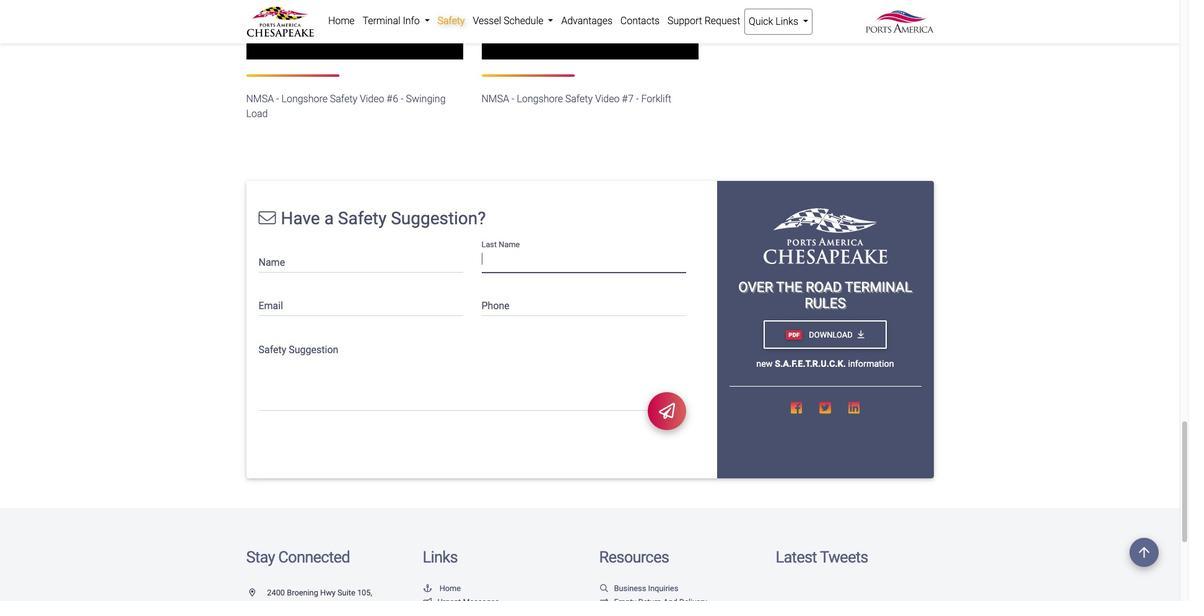 Task type: locate. For each thing, give the bounding box(es) containing it.
0 horizontal spatial video image
[[246, 0, 463, 59]]

business inquiries
[[614, 584, 679, 593]]

quick links
[[749, 15, 801, 27]]

1 horizontal spatial name
[[499, 240, 520, 249]]

safety left the vessel
[[438, 15, 465, 27]]

0 horizontal spatial links
[[423, 548, 458, 567]]

safety right the a
[[338, 208, 387, 228]]

1 horizontal spatial video
[[595, 93, 620, 104]]

exchange image
[[600, 598, 609, 601]]

0 horizontal spatial name
[[259, 256, 285, 268]]

video left #6
[[360, 93, 384, 104]]

2 - from the left
[[401, 93, 404, 104]]

longshore inside nmsa - longshore safety video #6 - swinging load
[[282, 93, 328, 104]]

0 vertical spatial links
[[776, 15, 799, 27]]

quick links link
[[745, 9, 813, 35]]

2 nmsa from the left
[[482, 93, 509, 104]]

0 horizontal spatial home
[[328, 15, 355, 27]]

1 horizontal spatial links
[[776, 15, 799, 27]]

1 horizontal spatial nmsa
[[482, 93, 509, 104]]

advantages link
[[558, 9, 617, 33]]

home
[[328, 15, 355, 27], [440, 584, 461, 593]]

1 vertical spatial home link
[[423, 584, 461, 593]]

home left terminal
[[328, 15, 355, 27]]

name right 'last'
[[499, 240, 520, 249]]

support request link
[[664, 9, 745, 33]]

video for #7
[[595, 93, 620, 104]]

inquiries
[[648, 584, 679, 593]]

go to top image
[[1130, 538, 1159, 567]]

map marker alt image
[[249, 589, 265, 597]]

terminal info link
[[359, 9, 434, 33]]

2 video from the left
[[595, 93, 620, 104]]

arrow to bottom image
[[858, 330, 865, 339]]

facebook square image
[[791, 402, 803, 415]]

0 vertical spatial home
[[328, 15, 355, 27]]

latest tweets
[[776, 548, 869, 567]]

home link left terminal
[[324, 9, 359, 33]]

the
[[777, 279, 803, 295]]

links up anchor image
[[423, 548, 458, 567]]

1 horizontal spatial home
[[440, 584, 461, 593]]

over
[[739, 279, 773, 295]]

-
[[276, 93, 279, 104], [401, 93, 404, 104], [512, 93, 515, 104], [636, 93, 639, 104]]

2 video image from the left
[[482, 0, 699, 59]]

2 longshore from the left
[[517, 93, 563, 104]]

1 longshore from the left
[[282, 93, 328, 104]]

links
[[776, 15, 799, 27], [423, 548, 458, 567]]

1 horizontal spatial video image
[[482, 0, 699, 59]]

home link up bullhorn image
[[423, 584, 461, 593]]

links right the quick in the right of the page
[[776, 15, 799, 27]]

last
[[482, 240, 497, 249]]

2400 broening hwy suite 105,
[[246, 588, 372, 601]]

contacts
[[621, 15, 660, 27]]

0 horizontal spatial longshore
[[282, 93, 328, 104]]

suggestion?
[[391, 208, 486, 228]]

video image
[[246, 0, 463, 59], [482, 0, 699, 59]]

0 vertical spatial home link
[[324, 9, 359, 33]]

nmsa
[[246, 93, 274, 104], [482, 93, 509, 104]]

nmsa inside nmsa - longshore safety video #6 - swinging load
[[246, 93, 274, 104]]

longshore
[[282, 93, 328, 104], [517, 93, 563, 104]]

1 horizontal spatial longshore
[[517, 93, 563, 104]]

home link
[[324, 9, 359, 33], [423, 584, 461, 593]]

safety
[[438, 15, 465, 27], [330, 93, 358, 104], [566, 93, 593, 104], [338, 208, 387, 228], [259, 344, 286, 356]]

nmsa for nmsa - longshore safety video #7 - forklift
[[482, 93, 509, 104]]

home right anchor image
[[440, 584, 461, 593]]

#7
[[622, 93, 634, 104]]

video left #7
[[595, 93, 620, 104]]

load
[[246, 108, 268, 119]]

video inside nmsa - longshore safety video #6 - swinging load
[[360, 93, 384, 104]]

0 horizontal spatial video
[[360, 93, 384, 104]]

terminal
[[363, 15, 401, 27]]

terminal
[[845, 279, 913, 295]]

broening
[[287, 588, 318, 597]]

3 - from the left
[[512, 93, 515, 104]]

0 horizontal spatial nmsa
[[246, 93, 274, 104]]

video
[[360, 93, 384, 104], [595, 93, 620, 104]]

longshore for nmsa - longshore safety video #7 - forklift
[[517, 93, 563, 104]]

1 video image from the left
[[246, 0, 463, 59]]

1 video from the left
[[360, 93, 384, 104]]

Email text field
[[259, 292, 463, 316]]

name
[[499, 240, 520, 249], [259, 256, 285, 268]]

2400
[[267, 588, 285, 597]]

1 horizontal spatial home link
[[423, 584, 461, 593]]

vessel schedule link
[[469, 9, 558, 33]]

Name text field
[[259, 249, 463, 273]]

advantages
[[562, 15, 613, 27]]

#6
[[387, 93, 399, 104]]

business
[[614, 584, 646, 593]]

1 nmsa from the left
[[246, 93, 274, 104]]

longshore for nmsa - longshore safety video #6 - swinging load
[[282, 93, 328, 104]]

info
[[403, 15, 420, 27]]

a
[[324, 208, 334, 228]]

name up email
[[259, 256, 285, 268]]

contacts link
[[617, 9, 664, 33]]

safety left #6
[[330, 93, 358, 104]]

have
[[281, 208, 320, 228]]

1 vertical spatial links
[[423, 548, 458, 567]]

4 - from the left
[[636, 93, 639, 104]]

new
[[757, 359, 773, 369]]

over the road terminal rules
[[739, 279, 913, 311]]

safety left suggestion
[[259, 344, 286, 356]]



Task type: vqa. For each thing, say whether or not it's contained in the screenshot.
n4 to the top
no



Task type: describe. For each thing, give the bounding box(es) containing it.
linkedin image
[[849, 402, 860, 415]]

connected
[[278, 548, 350, 567]]

Last Name text field
[[482, 249, 686, 273]]

nmsa for nmsa - longshore safety video #6 - swinging load
[[246, 93, 274, 104]]

resources
[[600, 548, 669, 567]]

email
[[259, 300, 283, 312]]

business inquiries link
[[600, 584, 679, 593]]

video image for #7
[[482, 0, 699, 59]]

nmsa - longshore safety video #7 - forklift
[[482, 93, 672, 104]]

latest
[[776, 548, 817, 567]]

rules
[[805, 295, 846, 311]]

anchor image
[[423, 585, 433, 593]]

stay
[[246, 548, 275, 567]]

1 vertical spatial name
[[259, 256, 285, 268]]

terminal info
[[363, 15, 422, 27]]

hwy
[[320, 588, 336, 597]]

phone
[[482, 300, 510, 312]]

suggestion
[[289, 344, 339, 356]]

2400 broening hwy suite 105, link
[[246, 588, 372, 601]]

last name
[[482, 240, 520, 249]]

seagirt terminal image
[[764, 208, 888, 264]]

1 vertical spatial home
[[440, 584, 461, 593]]

safety link
[[434, 9, 469, 33]]

safety left #7
[[566, 93, 593, 104]]

request
[[705, 15, 741, 27]]

new s.a.f.e.t.r.u.c.k. information
[[757, 359, 895, 369]]

1 - from the left
[[276, 93, 279, 104]]

105,
[[357, 588, 372, 597]]

have a safety suggestion?
[[281, 208, 486, 228]]

0 vertical spatial name
[[499, 240, 520, 249]]

tweets
[[820, 548, 869, 567]]

safety inside nmsa - longshore safety video #6 - swinging load
[[330, 93, 358, 104]]

road
[[806, 279, 842, 295]]

quick
[[749, 15, 774, 27]]

twitter square image
[[820, 402, 831, 415]]

Phone text field
[[482, 292, 686, 316]]

download
[[807, 330, 853, 339]]

stay connected
[[246, 548, 350, 567]]

support
[[668, 15, 703, 27]]

bullhorn image
[[423, 598, 433, 601]]

video for #6
[[360, 93, 384, 104]]

pdf
[[789, 331, 800, 338]]

s.a.f.e.t.r.u.c.k.
[[775, 359, 846, 369]]

nmsa - longshore safety video #6 - swinging load
[[246, 93, 446, 119]]

vessel schedule
[[473, 15, 546, 27]]

search image
[[600, 585, 609, 593]]

information
[[849, 359, 895, 369]]

suite
[[338, 588, 356, 597]]

support request
[[668, 15, 741, 27]]

home inside 'link'
[[328, 15, 355, 27]]

0 horizontal spatial home link
[[324, 9, 359, 33]]

video image for #6
[[246, 0, 463, 59]]

schedule
[[504, 15, 544, 27]]

Safety Suggestion text field
[[259, 336, 686, 411]]

safety suggestion
[[259, 344, 339, 356]]

forklift
[[642, 93, 672, 104]]

vessel
[[473, 15, 501, 27]]

swinging
[[406, 93, 446, 104]]



